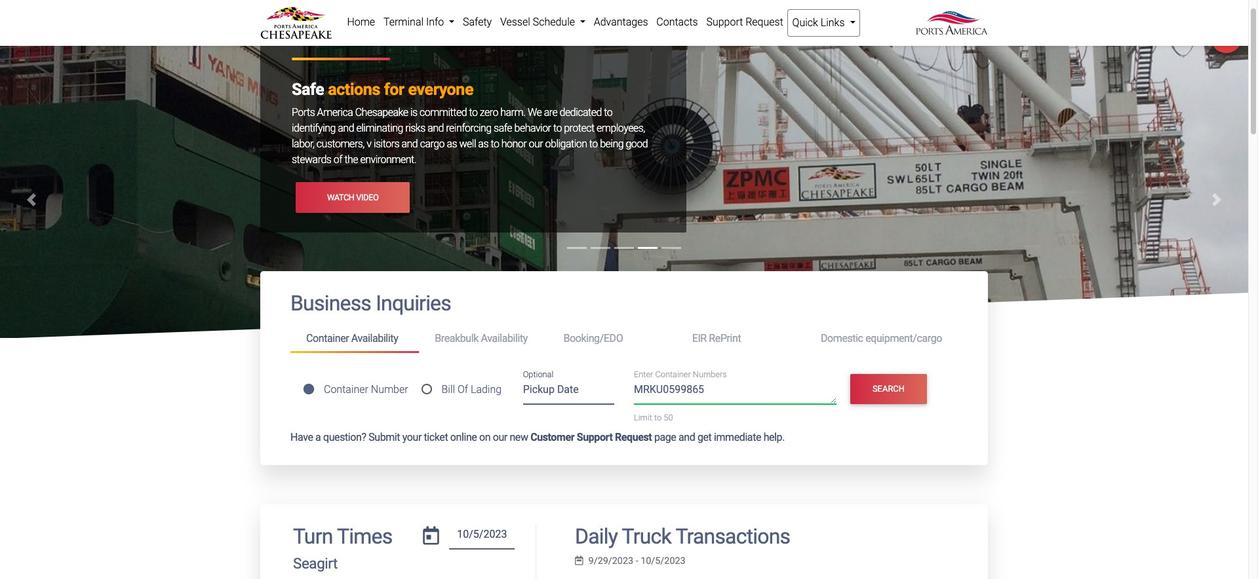 Task type: describe. For each thing, give the bounding box(es) containing it.
good
[[626, 138, 648, 150]]

schedule
[[533, 16, 575, 28]]

reinforcing
[[446, 122, 492, 135]]

2 as from the left
[[478, 138, 489, 150]]

honor
[[502, 138, 527, 150]]

customers,
[[317, 138, 365, 150]]

safety link
[[459, 9, 496, 35]]

advantages link
[[590, 9, 652, 35]]

Enter Container Numbers text field
[[634, 383, 837, 405]]

online
[[450, 431, 477, 444]]

daily
[[575, 524, 618, 549]]

1 as from the left
[[447, 138, 457, 150]]

customer
[[531, 431, 575, 444]]

actions
[[328, 80, 380, 99]]

to inside "main content"
[[654, 413, 662, 423]]

to left zero
[[469, 106, 478, 119]]

container for container availability
[[306, 333, 349, 345]]

get
[[698, 431, 712, 444]]

environment.
[[360, 154, 416, 166]]

-
[[636, 556, 638, 567]]

numbers
[[693, 370, 727, 380]]

safe
[[292, 80, 324, 99]]

eir reprint
[[692, 333, 741, 345]]

and down "risks"
[[402, 138, 418, 150]]

vessel schedule
[[500, 16, 578, 28]]

a
[[315, 431, 321, 444]]

are
[[544, 106, 558, 119]]

everyone
[[408, 80, 474, 99]]

page
[[654, 431, 676, 444]]

1 horizontal spatial support
[[707, 16, 743, 28]]

contacts
[[657, 16, 698, 28]]

quick links link
[[788, 9, 860, 37]]

turn times
[[293, 524, 392, 549]]

for
[[384, 80, 404, 99]]

container number
[[324, 383, 408, 396]]

safe
[[494, 122, 512, 135]]

help.
[[764, 431, 785, 444]]

optional
[[523, 370, 554, 380]]

to down 'are'
[[553, 122, 562, 135]]

1 vertical spatial container
[[655, 370, 691, 380]]

america
[[317, 106, 353, 119]]

availability for container availability
[[351, 333, 398, 345]]

terminal info
[[384, 16, 447, 28]]

booking/edo link
[[548, 327, 677, 351]]

our inside ports america chesapeake is committed to zero harm. we are dedicated to identifying and                         eliminating risks and reinforcing safe behavior to protect employees, labor, customers, v                         isitors and cargo as well as to honor our obligation to being good stewards of the environment.
[[529, 138, 543, 150]]

isitors
[[374, 138, 399, 150]]

eir reprint link
[[677, 327, 805, 351]]

9/29/2023 - 10/5/2023
[[589, 556, 686, 567]]

on
[[479, 431, 491, 444]]

v
[[367, 138, 372, 150]]

your
[[402, 431, 422, 444]]

employees,
[[597, 122, 645, 135]]

50
[[664, 413, 673, 423]]

domestic equipment/cargo
[[821, 333, 942, 345]]

safe actions for everyone
[[292, 80, 474, 99]]

calendar week image
[[575, 557, 583, 566]]

of
[[334, 154, 342, 166]]

safety image
[[0, 16, 1249, 555]]

breakbulk
[[435, 333, 479, 345]]

have a question? submit your ticket online on our new customer support request page and get immediate help.
[[291, 431, 785, 444]]

business
[[291, 291, 371, 316]]

immediate
[[714, 431, 761, 444]]

behavior
[[514, 122, 551, 135]]

labor,
[[292, 138, 314, 150]]

watch video link
[[296, 183, 410, 213]]

protect
[[564, 122, 595, 135]]

and left the 'get' on the bottom right of page
[[679, 431, 695, 444]]

lading
[[471, 383, 502, 396]]

equipment/cargo
[[866, 333, 942, 345]]

0 horizontal spatial request
[[615, 431, 652, 444]]

times
[[337, 524, 392, 549]]

bill
[[442, 383, 455, 396]]

chesapeake
[[355, 106, 408, 119]]

video
[[356, 193, 379, 203]]

well
[[459, 138, 476, 150]]

to left being
[[589, 138, 598, 150]]

container for container number
[[324, 383, 368, 396]]

0 vertical spatial request
[[746, 16, 784, 28]]

advantages
[[594, 16, 648, 28]]

contacts link
[[652, 9, 702, 35]]

being
[[600, 138, 624, 150]]

ports america chesapeake is committed to zero harm. we are dedicated to identifying and                         eliminating risks and reinforcing safe behavior to protect employees, labor, customers, v                         isitors and cargo as well as to honor our obligation to being good stewards of the environment.
[[292, 106, 648, 166]]

terminal info link
[[379, 9, 459, 35]]



Task type: vqa. For each thing, say whether or not it's contained in the screenshot.
Leave off the first 4 letters of the BOL
no



Task type: locate. For each thing, give the bounding box(es) containing it.
0 horizontal spatial our
[[493, 431, 508, 444]]

limit to 50
[[634, 413, 673, 423]]

customer support request link
[[531, 431, 652, 444]]

Optional text field
[[523, 379, 614, 405]]

harm.
[[501, 106, 526, 119]]

inquiries
[[376, 291, 451, 316]]

main content
[[251, 272, 998, 580]]

0 vertical spatial container
[[306, 333, 349, 345]]

links
[[821, 16, 845, 29]]

availability down business inquiries
[[351, 333, 398, 345]]

terminal
[[384, 16, 424, 28]]

number
[[371, 383, 408, 396]]

zero
[[480, 106, 498, 119]]

vessel
[[500, 16, 530, 28]]

identifying
[[292, 122, 336, 135]]

main content containing business inquiries
[[251, 272, 998, 580]]

1 horizontal spatial as
[[478, 138, 489, 150]]

question?
[[323, 431, 366, 444]]

request down the limit
[[615, 431, 652, 444]]

calendar day image
[[423, 527, 439, 545]]

0 horizontal spatial availability
[[351, 333, 398, 345]]

9/29/2023
[[589, 556, 634, 567]]

enter container numbers
[[634, 370, 727, 380]]

cargo
[[420, 138, 445, 150]]

ticket
[[424, 431, 448, 444]]

10/5/2023
[[641, 556, 686, 567]]

support request link
[[702, 9, 788, 35]]

1 vertical spatial request
[[615, 431, 652, 444]]

our
[[529, 138, 543, 150], [493, 431, 508, 444]]

0 horizontal spatial as
[[447, 138, 457, 150]]

bill of lading
[[442, 383, 502, 396]]

container right enter
[[655, 370, 691, 380]]

1 vertical spatial our
[[493, 431, 508, 444]]

breakbulk availability link
[[419, 327, 548, 351]]

container down business
[[306, 333, 349, 345]]

1 vertical spatial support
[[577, 431, 613, 444]]

of
[[458, 383, 468, 396]]

1 availability from the left
[[351, 333, 398, 345]]

container availability link
[[291, 327, 419, 353]]

availability
[[351, 333, 398, 345], [481, 333, 528, 345]]

support right "contacts"
[[707, 16, 743, 28]]

watch video
[[327, 193, 379, 203]]

stewards
[[292, 154, 331, 166]]

home link
[[343, 9, 379, 35]]

0 vertical spatial support
[[707, 16, 743, 28]]

eliminating
[[356, 122, 403, 135]]

to
[[469, 106, 478, 119], [604, 106, 613, 119], [553, 122, 562, 135], [491, 138, 499, 150], [589, 138, 598, 150], [654, 413, 662, 423]]

is
[[410, 106, 417, 119]]

container left number
[[324, 383, 368, 396]]

our down behavior
[[529, 138, 543, 150]]

support right the "customer"
[[577, 431, 613, 444]]

transactions
[[676, 524, 790, 549]]

search
[[873, 384, 905, 394]]

and up cargo
[[428, 122, 444, 135]]

as left well in the left of the page
[[447, 138, 457, 150]]

breakbulk availability
[[435, 333, 528, 345]]

submit
[[369, 431, 400, 444]]

home
[[347, 16, 375, 28]]

0 vertical spatial our
[[529, 138, 543, 150]]

committed
[[420, 106, 467, 119]]

1 horizontal spatial our
[[529, 138, 543, 150]]

vessel schedule link
[[496, 9, 590, 35]]

1 horizontal spatial request
[[746, 16, 784, 28]]

dedicated
[[560, 106, 602, 119]]

availability right 'breakbulk'
[[481, 333, 528, 345]]

as
[[447, 138, 457, 150], [478, 138, 489, 150]]

0 horizontal spatial support
[[577, 431, 613, 444]]

2 vertical spatial container
[[324, 383, 368, 396]]

business inquiries
[[291, 291, 451, 316]]

and up customers,
[[338, 122, 354, 135]]

to down safe
[[491, 138, 499, 150]]

daily truck transactions
[[575, 524, 790, 549]]

reprint
[[709, 333, 741, 345]]

eir
[[692, 333, 707, 345]]

watch
[[327, 193, 355, 203]]

new
[[510, 431, 528, 444]]

info
[[426, 16, 444, 28]]

booking/edo
[[564, 333, 623, 345]]

we
[[528, 106, 542, 119]]

ports
[[292, 106, 315, 119]]

to left the 50
[[654, 413, 662, 423]]

to up the employees,
[[604, 106, 613, 119]]

risks
[[405, 122, 425, 135]]

and
[[338, 122, 354, 135], [428, 122, 444, 135], [402, 138, 418, 150], [679, 431, 695, 444]]

the
[[345, 154, 358, 166]]

support
[[707, 16, 743, 28], [577, 431, 613, 444]]

domestic
[[821, 333, 863, 345]]

support request
[[707, 16, 784, 28]]

limit
[[634, 413, 652, 423]]

None text field
[[449, 524, 515, 550]]

availability for breakbulk availability
[[481, 333, 528, 345]]

our right on
[[493, 431, 508, 444]]

as right well in the left of the page
[[478, 138, 489, 150]]

quick links
[[793, 16, 848, 29]]

1 horizontal spatial availability
[[481, 333, 528, 345]]

2 availability from the left
[[481, 333, 528, 345]]

request left the quick
[[746, 16, 784, 28]]

seagirt
[[293, 556, 338, 573]]

turn
[[293, 524, 333, 549]]

obligation
[[545, 138, 587, 150]]

truck
[[622, 524, 671, 549]]

container availability
[[306, 333, 398, 345]]

search button
[[850, 374, 927, 405]]



